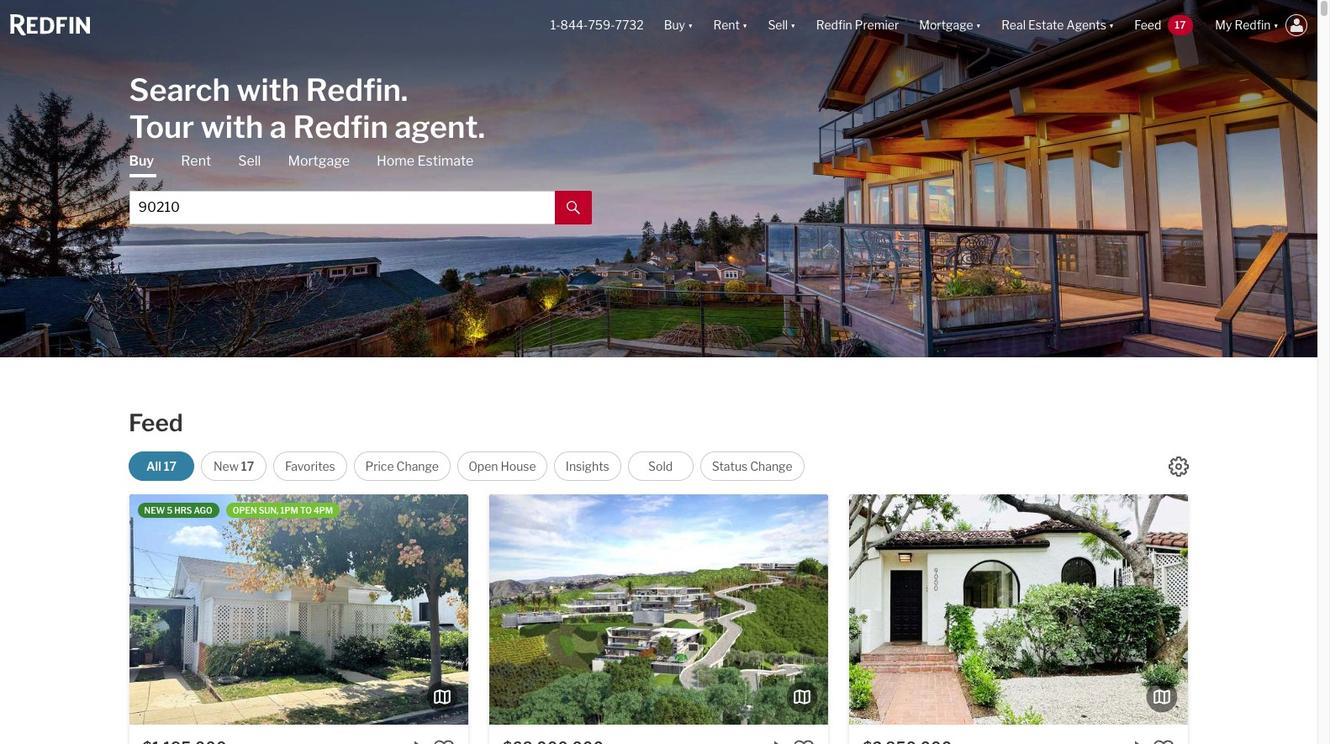 Task type: locate. For each thing, give the bounding box(es) containing it.
6 ▾ from the left
[[1274, 18, 1279, 32]]

Sold radio
[[628, 452, 694, 481]]

photomaptoggle image
[[424, 680, 460, 715], [785, 680, 820, 715], [1145, 680, 1180, 715]]

mortgage ▾ button
[[909, 0, 992, 50]]

my
[[1216, 18, 1232, 32]]

2 photo of 9012 dicks st, west hollywood, ca 90069 image from the left
[[129, 495, 468, 725]]

new 17
[[214, 459, 254, 473]]

with
[[237, 71, 299, 108], [201, 108, 264, 145]]

▾ left real
[[976, 18, 982, 32]]

0 horizontal spatial mortgage
[[288, 153, 350, 169]]

rent for rent ▾
[[714, 18, 740, 32]]

price change
[[365, 459, 439, 473]]

sell ▾
[[768, 18, 796, 32]]

1 vertical spatial sell
[[238, 153, 261, 169]]

1 vertical spatial mortgage
[[288, 153, 350, 169]]

change inside option
[[750, 459, 793, 473]]

Status Change radio
[[700, 452, 805, 481]]

17 inside all 'radio'
[[164, 459, 177, 473]]

redfin inside search with redfin. tour with a redfin agent.
[[293, 108, 388, 145]]

estimate
[[418, 153, 474, 169]]

new 5 hrs ago
[[144, 505, 213, 516]]

mortgage link
[[288, 152, 350, 170]]

2 favorite button image from the left
[[1153, 738, 1175, 744]]

photo of 9000 dorrington ave, west hollywood, ca 90048 image
[[511, 495, 850, 725], [850, 495, 1189, 725], [1189, 495, 1331, 725]]

sell inside dropdown button
[[768, 18, 788, 32]]

price
[[365, 459, 394, 473]]

1 favorite button image from the left
[[793, 738, 815, 744]]

feed
[[1135, 18, 1162, 32], [129, 409, 183, 437]]

rent down "tour"
[[181, 153, 211, 169]]

agent.
[[395, 108, 485, 145]]

0 horizontal spatial feed
[[129, 409, 183, 437]]

real
[[1002, 18, 1026, 32]]

photo of 9650 cedarbrook dr, beverly hills, ca 90210 image
[[150, 495, 489, 725], [489, 495, 828, 725], [828, 495, 1167, 725]]

17 right new
[[241, 459, 254, 473]]

2 photomaptoggle image from the left
[[785, 680, 820, 715]]

Favorites radio
[[273, 452, 347, 481]]

sell
[[768, 18, 788, 32], [238, 153, 261, 169]]

open house
[[469, 459, 536, 473]]

favorite button image
[[433, 738, 455, 744]]

0 horizontal spatial favorite button checkbox
[[793, 738, 815, 744]]

17
[[1175, 18, 1186, 31], [164, 459, 177, 473], [241, 459, 254, 473]]

2 favorite button checkbox from the left
[[1153, 738, 1175, 744]]

0 horizontal spatial rent
[[181, 153, 211, 169]]

▾ left rent ▾
[[688, 18, 693, 32]]

rent inside dropdown button
[[714, 18, 740, 32]]

1 horizontal spatial 17
[[241, 459, 254, 473]]

0 vertical spatial buy
[[664, 18, 685, 32]]

home estimate
[[377, 153, 474, 169]]

17 left my
[[1175, 18, 1186, 31]]

1 change from the left
[[397, 459, 439, 473]]

3 photomaptoggle image from the left
[[1145, 680, 1180, 715]]

option group
[[129, 452, 805, 481]]

1 horizontal spatial change
[[750, 459, 793, 473]]

0 horizontal spatial redfin
[[293, 108, 388, 145]]

change for price change
[[397, 459, 439, 473]]

5
[[167, 505, 173, 516]]

1 horizontal spatial photomaptoggle image
[[785, 680, 820, 715]]

mortgage inside dropdown button
[[919, 18, 974, 32]]

a
[[270, 108, 287, 145]]

1 photo of 9000 dorrington ave, west hollywood, ca 90048 image from the left
[[511, 495, 850, 725]]

feed up 'all'
[[129, 409, 183, 437]]

0 vertical spatial feed
[[1135, 18, 1162, 32]]

1 vertical spatial rent
[[181, 153, 211, 169]]

1 favorite button checkbox from the left
[[793, 738, 815, 744]]

0 horizontal spatial buy
[[129, 153, 154, 169]]

1 vertical spatial buy
[[129, 153, 154, 169]]

1-
[[551, 18, 561, 32]]

photomaptoggle image for second favorite button icon from the right
[[785, 680, 820, 715]]

1 vertical spatial feed
[[129, 409, 183, 437]]

▾ right rent ▾
[[791, 18, 796, 32]]

to
[[300, 505, 312, 516]]

change for status change
[[750, 459, 793, 473]]

open
[[233, 505, 257, 516]]

2 ▾ from the left
[[743, 18, 748, 32]]

rent ▾
[[714, 18, 748, 32]]

0 vertical spatial mortgage
[[919, 18, 974, 32]]

3 photo of 9000 dorrington ave, west hollywood, ca 90048 image from the left
[[1189, 495, 1331, 725]]

redfin premier button
[[806, 0, 909, 50]]

sell for sell
[[238, 153, 261, 169]]

favorite button checkbox
[[793, 738, 815, 744], [1153, 738, 1175, 744]]

redfin
[[816, 18, 853, 32], [1235, 18, 1271, 32], [293, 108, 388, 145]]

rent right the buy ▾
[[714, 18, 740, 32]]

sell right rent link
[[238, 153, 261, 169]]

feed right agents
[[1135, 18, 1162, 32]]

redfin homepage link image
[[10, 12, 90, 39]]

0 horizontal spatial sell
[[238, 153, 261, 169]]

buy for buy ▾
[[664, 18, 685, 32]]

▾
[[688, 18, 693, 32], [743, 18, 748, 32], [791, 18, 796, 32], [976, 18, 982, 32], [1109, 18, 1115, 32], [1274, 18, 1279, 32]]

favorite button checkbox
[[433, 738, 455, 744]]

buy down "tour"
[[129, 153, 154, 169]]

1 ▾ from the left
[[688, 18, 693, 32]]

open sun, 1pm to 4pm
[[233, 505, 333, 516]]

1 horizontal spatial sell
[[768, 18, 788, 32]]

4pm
[[314, 505, 333, 516]]

change right status
[[750, 459, 793, 473]]

▾ left the sell ▾
[[743, 18, 748, 32]]

3 ▾ from the left
[[791, 18, 796, 32]]

1 photomaptoggle image from the left
[[424, 680, 460, 715]]

▾ for sell ▾
[[791, 18, 796, 32]]

ago
[[194, 505, 213, 516]]

tab list
[[129, 152, 592, 224]]

17 for new 17
[[241, 459, 254, 473]]

change right price at the left
[[397, 459, 439, 473]]

17 inside the new "option"
[[241, 459, 254, 473]]

house
[[501, 459, 536, 473]]

1 horizontal spatial favorite button checkbox
[[1153, 738, 1175, 744]]

5 ▾ from the left
[[1109, 18, 1115, 32]]

1-844-759-7732
[[551, 18, 644, 32]]

1 horizontal spatial favorite button image
[[1153, 738, 1175, 744]]

real estate agents ▾
[[1002, 18, 1115, 32]]

4 ▾ from the left
[[976, 18, 982, 32]]

photomaptoggle image for 1st favorite button icon from right
[[1145, 680, 1180, 715]]

1 horizontal spatial rent
[[714, 18, 740, 32]]

0 horizontal spatial change
[[397, 459, 439, 473]]

1 horizontal spatial mortgage
[[919, 18, 974, 32]]

redfin right my
[[1235, 18, 1271, 32]]

estate
[[1029, 18, 1064, 32]]

redfin left "premier"
[[816, 18, 853, 32]]

0 vertical spatial sell
[[768, 18, 788, 32]]

mortgage up city, address, school, agent, zip search box
[[288, 153, 350, 169]]

City, Address, School, Agent, ZIP search field
[[129, 190, 555, 224]]

0 horizontal spatial photomaptoggle image
[[424, 680, 460, 715]]

sell link
[[238, 152, 261, 170]]

2 horizontal spatial redfin
[[1235, 18, 1271, 32]]

change inside radio
[[397, 459, 439, 473]]

change
[[397, 459, 439, 473], [750, 459, 793, 473]]

▾ right my
[[1274, 18, 1279, 32]]

buy inside dropdown button
[[664, 18, 685, 32]]

buy right the 7732
[[664, 18, 685, 32]]

sell ▾ button
[[768, 0, 796, 50]]

mortgage left real
[[919, 18, 974, 32]]

17 right 'all'
[[164, 459, 177, 473]]

759-
[[588, 18, 615, 32]]

rent
[[714, 18, 740, 32], [181, 153, 211, 169]]

buy ▾
[[664, 18, 693, 32]]

tab panel
[[129, 190, 592, 224]]

new
[[214, 459, 239, 473]]

0 horizontal spatial 17
[[164, 459, 177, 473]]

redfin up mortgage link on the left top
[[293, 108, 388, 145]]

▾ right agents
[[1109, 18, 1115, 32]]

Price Change radio
[[354, 452, 451, 481]]

1 horizontal spatial buy
[[664, 18, 685, 32]]

1 horizontal spatial redfin
[[816, 18, 853, 32]]

sell right rent ▾
[[768, 18, 788, 32]]

buy
[[664, 18, 685, 32], [129, 153, 154, 169]]

all 17
[[146, 459, 177, 473]]

settings image
[[1169, 457, 1189, 477]]

2 horizontal spatial photomaptoggle image
[[1145, 680, 1180, 715]]

photo of 9012 dicks st, west hollywood, ca 90069 image
[[0, 495, 129, 725], [129, 495, 468, 725], [468, 495, 807, 725]]

7732
[[615, 18, 644, 32]]

0 vertical spatial rent
[[714, 18, 740, 32]]

buy inside tab list
[[129, 153, 154, 169]]

rent ▾ button
[[714, 0, 748, 50]]

2 change from the left
[[750, 459, 793, 473]]

New radio
[[201, 452, 267, 481]]

0 horizontal spatial favorite button image
[[793, 738, 815, 744]]

favorite button image
[[793, 738, 815, 744], [1153, 738, 1175, 744]]

search
[[129, 71, 230, 108]]

mortgage
[[919, 18, 974, 32], [288, 153, 350, 169]]



Task type: describe. For each thing, give the bounding box(es) containing it.
rent ▾ button
[[703, 0, 758, 50]]

agents
[[1067, 18, 1107, 32]]

2 photo of 9000 dorrington ave, west hollywood, ca 90048 image from the left
[[850, 495, 1189, 725]]

rent link
[[181, 152, 211, 170]]

new
[[144, 505, 165, 516]]

open
[[469, 459, 498, 473]]

tab list containing buy
[[129, 152, 592, 224]]

premier
[[855, 18, 899, 32]]

redfin.
[[306, 71, 408, 108]]

mortgage for mortgage ▾
[[919, 18, 974, 32]]

submit search image
[[566, 201, 580, 215]]

Open House radio
[[457, 452, 547, 481]]

insights
[[566, 459, 610, 473]]

buy for buy
[[129, 153, 154, 169]]

1 horizontal spatial feed
[[1135, 18, 1162, 32]]

buy ▾ button
[[664, 0, 693, 50]]

buy link
[[129, 152, 154, 177]]

Insights radio
[[554, 452, 621, 481]]

mortgage ▾ button
[[919, 0, 982, 50]]

1 photo of 9012 dicks st, west hollywood, ca 90069 image from the left
[[0, 495, 129, 725]]

sell ▾ button
[[758, 0, 806, 50]]

844-
[[561, 18, 588, 32]]

1 photo of 9650 cedarbrook dr, beverly hills, ca 90210 image from the left
[[150, 495, 489, 725]]

redfin premier
[[816, 18, 899, 32]]

sold
[[649, 459, 673, 473]]

2 horizontal spatial 17
[[1175, 18, 1186, 31]]

hrs
[[174, 505, 192, 516]]

real estate agents ▾ link
[[1002, 0, 1115, 50]]

sell for sell ▾
[[768, 18, 788, 32]]

▾ for mortgage ▾
[[976, 18, 982, 32]]

mortgage ▾
[[919, 18, 982, 32]]

▾ for rent ▾
[[743, 18, 748, 32]]

favorite button checkbox for photomaptoggle for second favorite button icon from the right
[[793, 738, 815, 744]]

rent for rent
[[181, 153, 211, 169]]

home
[[377, 153, 415, 169]]

mortgage for mortgage
[[288, 153, 350, 169]]

favorites
[[285, 459, 335, 473]]

▾ for buy ▾
[[688, 18, 693, 32]]

all
[[146, 459, 161, 473]]

real estate agents ▾ button
[[992, 0, 1125, 50]]

2 photo of 9650 cedarbrook dr, beverly hills, ca 90210 image from the left
[[489, 495, 828, 725]]

my redfin ▾
[[1216, 18, 1279, 32]]

17 for all 17
[[164, 459, 177, 473]]

favorite button checkbox for 1st favorite button icon from right photomaptoggle
[[1153, 738, 1175, 744]]

status
[[712, 459, 748, 473]]

1pm
[[281, 505, 298, 516]]

status change
[[712, 459, 793, 473]]

redfin inside button
[[816, 18, 853, 32]]

1-844-759-7732 link
[[551, 18, 644, 32]]

tour
[[129, 108, 194, 145]]

buy ▾ button
[[654, 0, 703, 50]]

3 photo of 9012 dicks st, west hollywood, ca 90069 image from the left
[[468, 495, 807, 725]]

All radio
[[129, 452, 194, 481]]

sun,
[[259, 505, 279, 516]]

3 photo of 9650 cedarbrook dr, beverly hills, ca 90210 image from the left
[[828, 495, 1167, 725]]

option group containing all
[[129, 452, 805, 481]]

search with redfin. tour with a redfin agent.
[[129, 71, 485, 145]]

home estimate link
[[377, 152, 474, 170]]



Task type: vqa. For each thing, say whether or not it's contained in the screenshot.
Sale & tax history
no



